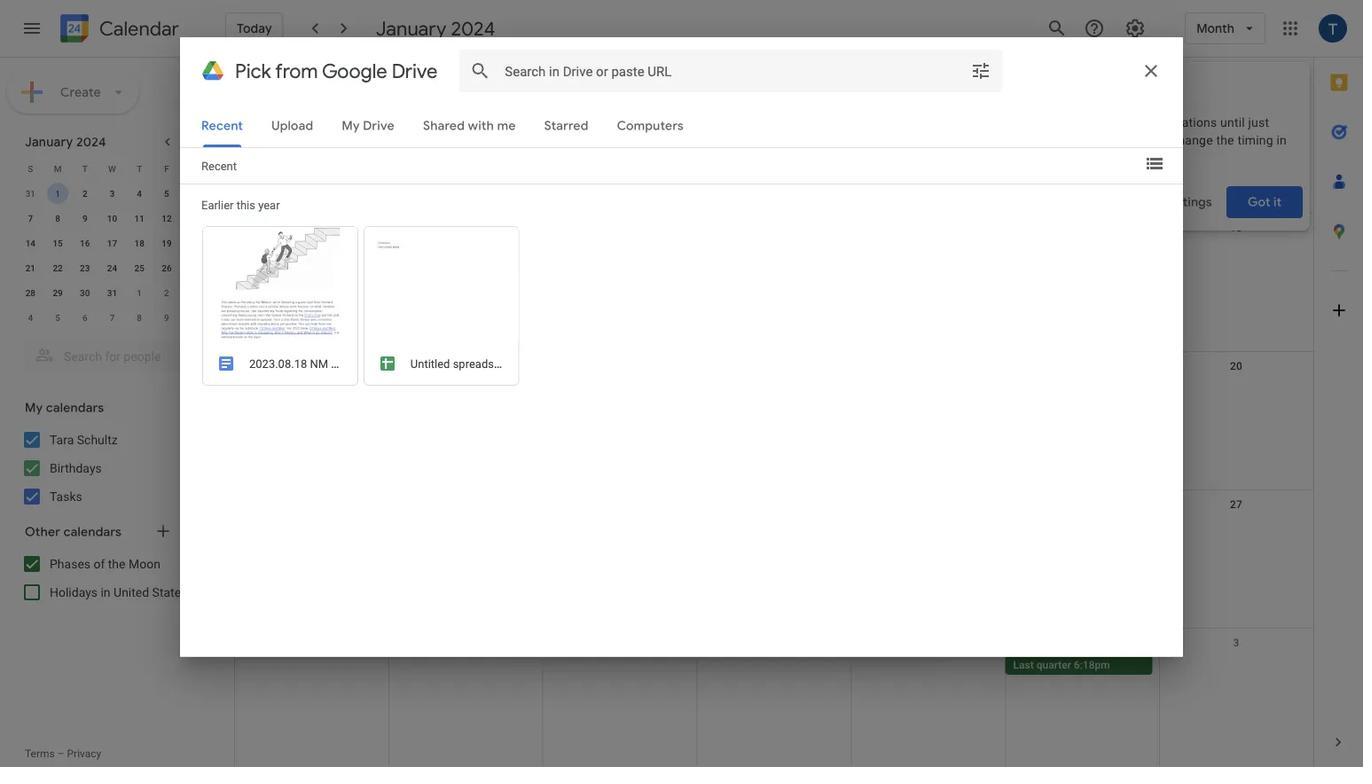 Task type: describe. For each thing, give the bounding box(es) containing it.
tue
[[611, 67, 629, 78]]

0 horizontal spatial 5
[[55, 312, 60, 323]]

20 element
[[183, 232, 205, 254]]

5 february element
[[47, 307, 68, 328]]

25 element
[[129, 257, 150, 278]]

snooze desktop notifications
[[976, 79, 1171, 98]]

2 t from the left
[[137, 163, 142, 174]]

quarter
[[1036, 659, 1071, 671]]

terms – privacy
[[25, 748, 101, 760]]

other calendars button
[[4, 518, 220, 546]]

14 for 16
[[25, 238, 36, 248]]

8 for sun
[[463, 222, 469, 234]]

event
[[1044, 133, 1075, 147]]

moon
[[129, 556, 160, 571]]

notifications inside "snooze desktop notifications" heading
[[1087, 79, 1171, 98]]

privacy link
[[67, 748, 101, 760]]

31 for 31 december element
[[25, 188, 36, 199]]

1 vertical spatial 2024
[[76, 134, 106, 150]]

23 element
[[74, 257, 96, 278]]

my calendars list
[[4, 426, 220, 511]]

30 element
[[74, 282, 96, 303]]

26
[[162, 263, 172, 273]]

you
[[1005, 115, 1026, 129]]

3 inside january 2024 grid
[[110, 188, 115, 199]]

28 element
[[20, 282, 41, 303]]

15 element
[[47, 232, 68, 254]]

of
[[94, 556, 105, 571]]

you
[[1123, 133, 1144, 147]]

1 column header from the left
[[698, 58, 852, 75]]

last
[[1013, 659, 1034, 671]]

18
[[134, 238, 144, 248]]

4 february element
[[20, 307, 41, 328]]

6
[[82, 312, 87, 323]]

now
[[976, 115, 1002, 129]]

17
[[107, 238, 117, 248]]

1 vertical spatial january
[[25, 134, 73, 150]]

1 t from the left
[[82, 163, 88, 174]]

0 vertical spatial can
[[1029, 115, 1050, 129]]

united
[[114, 585, 149, 599]]

4 column header from the left
[[1160, 58, 1313, 75]]

desktop inside now you can snooze desktop notifications until just before your event begins. you can change the timing in settings.
[[1097, 115, 1143, 129]]

row group containing 31
[[17, 181, 208, 330]]

tara schultz
[[50, 432, 118, 447]]

1 vertical spatial january 2024
[[25, 134, 106, 150]]

row containing sun
[[235, 58, 1313, 78]]

0 vertical spatial january 2024
[[376, 16, 495, 41]]

21 element
[[20, 257, 41, 278]]

17 element
[[102, 232, 123, 254]]

saturday column header
[[180, 156, 208, 181]]

january 2024 grid
[[17, 156, 208, 330]]

29
[[53, 287, 63, 298]]

27 element
[[183, 257, 205, 278]]

terms
[[25, 748, 55, 760]]

20
[[1230, 360, 1243, 372]]

2 february element
[[156, 282, 177, 303]]

phases
[[50, 556, 90, 571]]

calendar element
[[57, 11, 179, 50]]

1 horizontal spatial 3
[[771, 83, 777, 96]]

in inside other calendars list
[[101, 585, 111, 599]]

holidays
[[50, 585, 98, 599]]

change
[[1171, 133, 1213, 147]]

0 vertical spatial 5
[[164, 188, 169, 199]]

2 vertical spatial 4
[[28, 312, 33, 323]]

26 element
[[156, 257, 177, 278]]

1 february element
[[129, 282, 150, 303]]

s
[[28, 163, 33, 174]]

the inside list
[[108, 556, 125, 571]]

row containing 31
[[17, 181, 208, 206]]

25
[[134, 263, 144, 273]]

6 february element
[[74, 307, 96, 328]]

1 vertical spatial can
[[1148, 133, 1168, 147]]

now you can snooze desktop notifications until just before your event begins. you can change the timing in settings.
[[976, 115, 1287, 165]]

phases of the moon
[[50, 556, 160, 571]]

29 element
[[47, 282, 68, 303]]

birthdays
[[50, 461, 102, 475]]

holidays in united states
[[50, 585, 187, 599]]

my calendars button
[[4, 394, 220, 422]]

27 row
[[235, 490, 1313, 629]]

f
[[164, 163, 169, 174]]

0 horizontal spatial 9
[[82, 213, 87, 223]]

main drawer image
[[21, 18, 43, 39]]

13 element
[[183, 208, 205, 229]]

1 horizontal spatial january
[[376, 16, 446, 41]]

ximmy
[[434, 127, 467, 139]]

calendars for my calendars
[[46, 400, 104, 416]]

sun
[[302, 67, 321, 78]]

7 for sun
[[309, 222, 315, 234]]



Task type: locate. For each thing, give the bounding box(es) containing it.
1 horizontal spatial 14
[[306, 360, 318, 372]]

1 vertical spatial 2
[[82, 188, 87, 199]]

0 vertical spatial 9
[[82, 213, 87, 223]]

event tab panel
[[544, 423, 941, 503]]

7
[[28, 213, 33, 223], [309, 222, 315, 234], [110, 312, 115, 323]]

1 vertical spatial tara
[[50, 432, 74, 447]]

0 vertical spatial in
[[1277, 133, 1287, 147]]

january 2024
[[376, 16, 495, 41], [25, 134, 106, 150]]

0 horizontal spatial can
[[1029, 115, 1050, 129]]

6:18pm
[[1074, 659, 1110, 671]]

2 horizontal spatial 3
[[1233, 637, 1240, 649]]

0 vertical spatial desktop
[[1029, 79, 1083, 98]]

notifications up now you can snooze desktop notifications until just before your event begins. you can change the timing in settings.
[[1087, 79, 1171, 98]]

1 left jan
[[452, 83, 459, 96]]

2 inside grid
[[617, 83, 623, 96]]

1 horizontal spatial 9
[[164, 312, 169, 323]]

18 element
[[129, 232, 150, 254]]

11
[[134, 213, 144, 223]]

0 horizontal spatial 2024
[[76, 134, 106, 150]]

15 inside row group
[[53, 238, 63, 248]]

0 vertical spatial 2024
[[451, 16, 495, 41]]

tara inside cell
[[477, 127, 497, 139]]

schultz
[[77, 432, 118, 447]]

0 horizontal spatial 2
[[82, 188, 87, 199]]

1 vertical spatial the
[[108, 556, 125, 571]]

31 december element
[[20, 183, 41, 204]]

1 vertical spatial 1
[[55, 188, 60, 199]]

cell inside 27 row
[[1159, 517, 1313, 538]]

calendars inside my calendars dropdown button
[[46, 400, 104, 416]]

2 up the 9 february element
[[164, 287, 169, 298]]

5 down the f
[[164, 188, 169, 199]]

10 february element
[[183, 307, 205, 328]]

0 vertical spatial 15
[[53, 238, 63, 248]]

15
[[53, 238, 63, 248], [460, 360, 472, 372]]

1 horizontal spatial 2024
[[451, 16, 495, 41]]

15 inside grid
[[460, 360, 472, 372]]

0 horizontal spatial 4
[[28, 312, 33, 323]]

snooze desktop notifications heading
[[976, 78, 1289, 99]]

m
[[54, 163, 62, 174]]

2 horizontal spatial 7
[[309, 222, 315, 234]]

in left united
[[101, 585, 111, 599]]

calendar heading
[[96, 16, 179, 41]]

last quarter 6:18pm
[[1013, 659, 1110, 671]]

0 vertical spatial 2
[[617, 83, 623, 96]]

19 element
[[156, 232, 177, 254]]

notifications up change
[[1146, 115, 1217, 129]]

tara up birthdays
[[50, 432, 74, 447]]

None search field
[[0, 333, 220, 372]]

23
[[80, 263, 90, 273]]

other calendars
[[25, 524, 122, 540]]

1 vertical spatial 15
[[460, 360, 472, 372]]

4 inside grid
[[925, 83, 931, 96]]

24 element
[[102, 257, 123, 278]]

3pm ximmy / tara
[[410, 127, 497, 139]]

t
[[82, 163, 88, 174], [137, 163, 142, 174]]

calendars up tara schultz
[[46, 400, 104, 416]]

8 inside "element"
[[137, 312, 142, 323]]

27
[[1230, 498, 1243, 511]]

14
[[25, 238, 36, 248], [306, 360, 318, 372]]

1 horizontal spatial 8
[[137, 312, 142, 323]]

14 element
[[20, 232, 41, 254]]

calendars
[[46, 400, 104, 416], [64, 524, 122, 540]]

0 horizontal spatial january
[[25, 134, 73, 150]]

0 vertical spatial calendars
[[46, 400, 104, 416]]

–
[[57, 748, 64, 760]]

calendars inside the 'other calendars' dropdown button
[[64, 524, 122, 540]]

4 up 11 element
[[137, 188, 142, 199]]

1 vertical spatial 9
[[164, 312, 169, 323]]

9 up 16 element
[[82, 213, 87, 223]]

states
[[152, 585, 187, 599]]

5 down 29 element
[[55, 312, 60, 323]]

7 inside grid
[[309, 222, 315, 234]]

snooze
[[976, 79, 1025, 98]]

0 horizontal spatial 31
[[25, 188, 36, 199]]

1 vertical spatial notifications
[[1146, 115, 1217, 129]]

1 horizontal spatial 1
[[137, 287, 142, 298]]

31 for 31 element in the left top of the page
[[107, 287, 117, 298]]

the down until
[[1216, 133, 1234, 147]]

row containing 21
[[17, 255, 208, 280]]

0 horizontal spatial 1
[[55, 188, 60, 199]]

0 horizontal spatial january 2024
[[25, 134, 106, 150]]

calendars up 'of'
[[64, 524, 122, 540]]

14 for 20
[[306, 360, 318, 372]]

desktop up "snooze"
[[1029, 79, 1083, 98]]

tasks
[[50, 489, 82, 504]]

9 down 2 february element
[[164, 312, 169, 323]]

1 inside 'cell'
[[55, 188, 60, 199]]

1 horizontal spatial desktop
[[1097, 115, 1143, 129]]

1 horizontal spatial t
[[137, 163, 142, 174]]

0 horizontal spatial desktop
[[1029, 79, 1083, 98]]

2
[[617, 83, 623, 96], [82, 188, 87, 199], [164, 287, 169, 298]]

snooze
[[1053, 115, 1094, 129]]

0 horizontal spatial the
[[108, 556, 125, 571]]

2024
[[451, 16, 495, 41], [76, 134, 106, 150]]

5
[[164, 188, 169, 199], [55, 312, 60, 323]]

11 element
[[129, 208, 150, 229]]

0 horizontal spatial 8
[[55, 213, 60, 223]]

7 inside row
[[110, 312, 115, 323]]

notifications inside now you can snooze desktop notifications until just before your event begins. you can change the timing in settings.
[[1146, 115, 1217, 129]]

0 vertical spatial 3
[[771, 83, 777, 96]]

3 february element
[[183, 282, 205, 303]]

today
[[237, 20, 272, 36]]

24
[[107, 263, 117, 273]]

8 inside grid
[[463, 222, 469, 234]]

until
[[1220, 115, 1245, 129]]

8 february element
[[129, 307, 150, 328]]

19
[[162, 238, 172, 248]]

3
[[771, 83, 777, 96], [110, 188, 115, 199], [1233, 637, 1240, 649]]

mon
[[455, 67, 477, 78]]

1 vertical spatial 4
[[137, 188, 142, 199]]

1 horizontal spatial january 2024
[[376, 16, 495, 41]]

1 horizontal spatial 31
[[107, 287, 117, 298]]

0 horizontal spatial tara
[[50, 432, 74, 447]]

row containing 3
[[235, 629, 1313, 767]]

row containing 28
[[17, 280, 208, 305]]

just
[[1248, 115, 1269, 129]]

desktop
[[1029, 79, 1083, 98], [1097, 115, 1143, 129]]

0 vertical spatial 4
[[925, 83, 931, 96]]

3pm
[[410, 127, 431, 139]]

4
[[925, 83, 931, 96], [137, 188, 142, 199], [28, 312, 33, 323]]

column header
[[698, 58, 852, 75], [852, 58, 1006, 75], [1006, 58, 1160, 75], [1160, 58, 1313, 75]]

can up your
[[1029, 115, 1050, 129]]

31 element
[[102, 282, 123, 303]]

1 inside grid
[[452, 83, 459, 96]]

can right you
[[1148, 133, 1168, 147]]

before
[[976, 133, 1013, 147]]

t left the f
[[137, 163, 142, 174]]

tara
[[477, 127, 497, 139], [50, 432, 74, 447]]

22
[[53, 263, 63, 273]]

timing
[[1237, 133, 1273, 147]]

in
[[1277, 133, 1287, 147], [101, 585, 111, 599]]

0 horizontal spatial 14
[[25, 238, 36, 248]]

1 cell
[[44, 181, 71, 206]]

13
[[1230, 222, 1243, 234]]

0 horizontal spatial in
[[101, 585, 111, 599]]

2 vertical spatial 3
[[1233, 637, 1240, 649]]

4 left snooze
[[925, 83, 931, 96]]

9
[[82, 213, 87, 223], [164, 312, 169, 323]]

row containing 1 jan
[[235, 75, 1313, 214]]

tara right /
[[477, 127, 497, 139]]

cell
[[235, 102, 389, 145], [389, 102, 543, 145], [543, 102, 697, 145], [1159, 102, 1313, 145], [235, 240, 389, 262], [389, 240, 543, 262], [1159, 240, 1313, 262], [235, 379, 389, 400], [389, 379, 543, 400], [1159, 379, 1313, 400], [1159, 517, 1313, 538], [235, 655, 389, 677], [389, 655, 543, 677], [543, 655, 697, 677], [697, 655, 851, 677], [851, 655, 1005, 677], [1159, 655, 1313, 677]]

1 horizontal spatial tara
[[477, 127, 497, 139]]

1 horizontal spatial the
[[1216, 133, 1234, 147]]

desktop up you
[[1097, 115, 1143, 129]]

1 horizontal spatial 4
[[137, 188, 142, 199]]

my calendars
[[25, 400, 104, 416]]

1 horizontal spatial can
[[1148, 133, 1168, 147]]

row containing 4
[[17, 305, 208, 330]]

1 vertical spatial 31
[[107, 287, 117, 298]]

1 vertical spatial in
[[101, 585, 111, 599]]

2 vertical spatial 1
[[137, 287, 142, 298]]

row
[[235, 58, 1313, 78], [235, 75, 1313, 214], [17, 156, 208, 181], [17, 181, 208, 206], [17, 206, 208, 231], [235, 214, 1313, 352], [17, 231, 208, 255], [17, 255, 208, 280], [17, 280, 208, 305], [17, 305, 208, 330], [235, 352, 1313, 490], [235, 629, 1313, 767]]

14 inside january 2024 grid
[[25, 238, 36, 248]]

1 for 1 jan
[[452, 83, 459, 96]]

january 2024 up m on the top left of the page
[[25, 134, 106, 150]]

15 for 16
[[53, 238, 63, 248]]

your
[[1016, 133, 1041, 147]]

7 for january 2024
[[28, 213, 33, 223]]

0 vertical spatial notifications
[[1087, 79, 1171, 98]]

1 horizontal spatial 15
[[460, 360, 472, 372]]

0 vertical spatial 14
[[25, 238, 36, 248]]

21
[[25, 263, 36, 273]]

0 horizontal spatial 7
[[28, 213, 33, 223]]

the
[[1216, 133, 1234, 147], [108, 556, 125, 571]]

tara inside my calendars list
[[50, 432, 74, 447]]

31 down 24
[[107, 287, 117, 298]]

calendar
[[99, 16, 179, 41]]

4 down 28 element
[[28, 312, 33, 323]]

1 jan
[[452, 83, 480, 96]]

w
[[108, 163, 116, 174]]

row containing s
[[17, 156, 208, 181]]

31
[[25, 188, 36, 199], [107, 287, 117, 298]]

0 vertical spatial tara
[[477, 127, 497, 139]]

0 vertical spatial 31
[[25, 188, 36, 199]]

0 horizontal spatial t
[[82, 163, 88, 174]]

16 element
[[74, 232, 96, 254]]

/
[[470, 127, 474, 139]]

january 2024 up mon
[[376, 16, 495, 41]]

tab list
[[1314, 58, 1363, 717]]

the right 'of'
[[108, 556, 125, 571]]

22 element
[[47, 257, 68, 278]]

12 element
[[156, 208, 177, 229]]

row group
[[17, 181, 208, 330]]

9 february element
[[156, 307, 177, 328]]

2 column header from the left
[[852, 58, 1006, 75]]

1 for 1 february element
[[137, 287, 142, 298]]

grid containing 1 jan
[[234, 58, 1313, 767]]

6 element
[[183, 183, 205, 204]]

begins.
[[1078, 133, 1120, 147]]

desktop inside heading
[[1029, 79, 1083, 98]]

other calendars list
[[4, 550, 220, 607]]

2 right 1 'cell'
[[82, 188, 87, 199]]

cell containing 3pm
[[389, 102, 543, 145]]

0 vertical spatial the
[[1216, 133, 1234, 147]]

0 horizontal spatial 3
[[110, 188, 115, 199]]

15 for 20
[[460, 360, 472, 372]]

last quarter 6:18pm button
[[1005, 655, 1152, 675]]

1 horizontal spatial 2
[[164, 287, 169, 298]]

t right m on the top left of the page
[[82, 163, 88, 174]]

8 for january 2024
[[55, 213, 60, 223]]

2 vertical spatial 2
[[164, 287, 169, 298]]

1 horizontal spatial 7
[[110, 312, 115, 323]]

28
[[25, 287, 36, 298]]

can
[[1029, 115, 1050, 129], [1148, 133, 1168, 147]]

0 vertical spatial january
[[376, 16, 446, 41]]

16
[[80, 238, 90, 248]]

1 vertical spatial 3
[[110, 188, 115, 199]]

my
[[25, 400, 43, 416]]

jan
[[462, 83, 480, 96]]

2 down tue
[[617, 83, 623, 96]]

grid
[[234, 58, 1313, 767]]

snooze desktop notifications alert dialog
[[955, 62, 1310, 231]]

31 down s
[[25, 188, 36, 199]]

2 horizontal spatial 2
[[617, 83, 623, 96]]

10
[[107, 213, 117, 223]]

1 down 25 element
[[137, 287, 142, 298]]

the inside now you can snooze desktop notifications until just before your event begins. you can change the timing in settings.
[[1216, 133, 1234, 147]]

1 vertical spatial 5
[[55, 312, 60, 323]]

1 vertical spatial calendars
[[64, 524, 122, 540]]

1 down m on the top left of the page
[[55, 188, 60, 199]]

privacy
[[67, 748, 101, 760]]

1
[[452, 83, 459, 96], [55, 188, 60, 199], [137, 287, 142, 298]]

terms link
[[25, 748, 55, 760]]

14 inside grid
[[306, 360, 318, 372]]

notifications
[[1087, 79, 1171, 98], [1146, 115, 1217, 129]]

in inside now you can snooze desktop notifications until just before your event begins. you can change the timing in settings.
[[1277, 133, 1287, 147]]

0 vertical spatial 1
[[452, 83, 459, 96]]

today button
[[225, 12, 284, 44]]

1 horizontal spatial 5
[[164, 188, 169, 199]]

30
[[80, 287, 90, 298]]

settings.
[[976, 150, 1026, 165]]

12
[[162, 213, 172, 223]]

2 horizontal spatial 8
[[463, 222, 469, 234]]

1 vertical spatial 14
[[306, 360, 318, 372]]

in right timing
[[1277, 133, 1287, 147]]

10 element
[[102, 208, 123, 229]]

8
[[55, 213, 60, 223], [463, 222, 469, 234], [137, 312, 142, 323]]

calendars for other calendars
[[64, 524, 122, 540]]

1 horizontal spatial in
[[1277, 133, 1287, 147]]

january
[[376, 16, 446, 41], [25, 134, 73, 150]]

other
[[25, 524, 60, 540]]

1 vertical spatial desktop
[[1097, 115, 1143, 129]]

3 column header from the left
[[1006, 58, 1160, 75]]

2 horizontal spatial 4
[[925, 83, 931, 96]]

7 february element
[[102, 307, 123, 328]]

2 horizontal spatial 1
[[452, 83, 459, 96]]

0 horizontal spatial 15
[[53, 238, 63, 248]]

9 inside row
[[164, 312, 169, 323]]



Task type: vqa. For each thing, say whether or not it's contained in the screenshot.
calendar.
no



